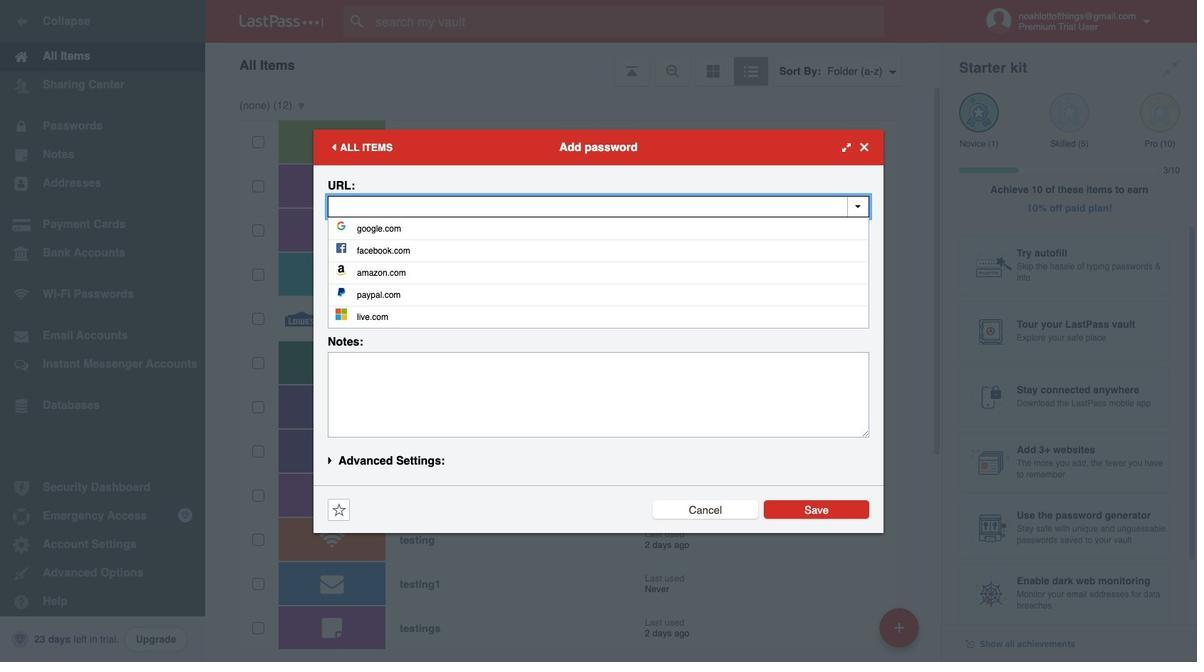 Task type: locate. For each thing, give the bounding box(es) containing it.
new item image
[[894, 623, 904, 632]]

search my vault text field
[[344, 6, 913, 37]]

None text field
[[328, 196, 869, 217], [328, 248, 592, 269], [606, 248, 869, 269], [328, 196, 869, 217], [328, 248, 592, 269], [606, 248, 869, 269]]

vault options navigation
[[205, 43, 942, 86]]

lastpass image
[[239, 15, 324, 28]]

None password field
[[606, 300, 869, 321]]

dialog
[[314, 129, 884, 533]]

None text field
[[328, 300, 592, 321], [328, 352, 869, 437], [328, 300, 592, 321], [328, 352, 869, 437]]

new item navigation
[[874, 604, 928, 662]]



Task type: vqa. For each thing, say whether or not it's contained in the screenshot.
dialog
yes



Task type: describe. For each thing, give the bounding box(es) containing it.
Search search field
[[344, 6, 913, 37]]

main navigation navigation
[[0, 0, 205, 662]]



